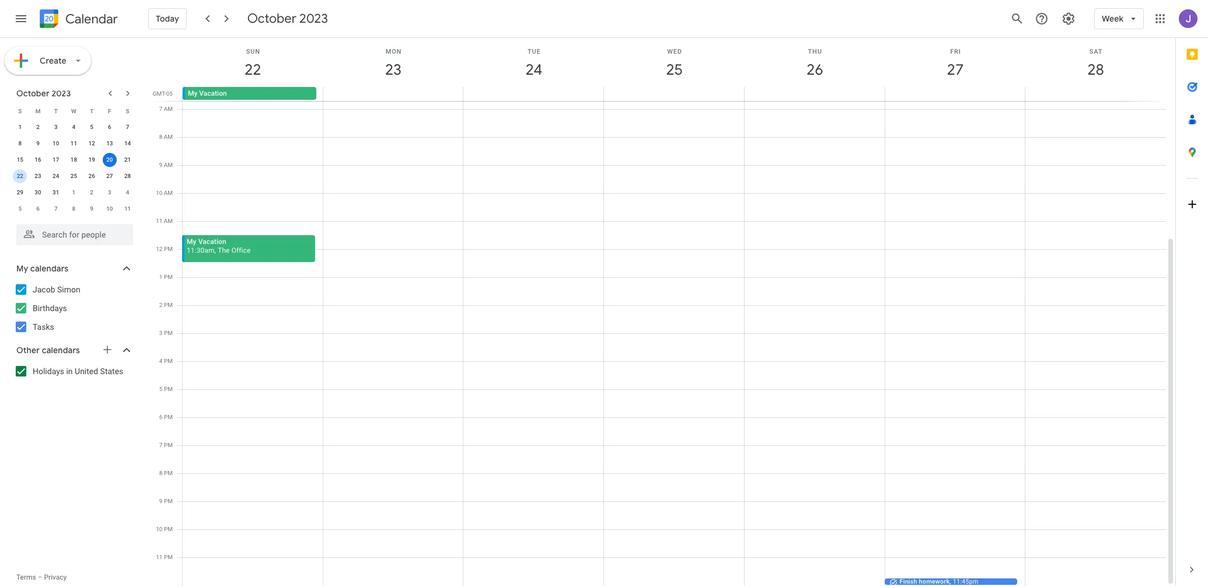 Task type: locate. For each thing, give the bounding box(es) containing it.
row group
[[11, 119, 137, 217]]

4 pm from the top
[[164, 330, 173, 336]]

8
[[159, 134, 162, 140], [18, 140, 22, 147], [72, 206, 75, 212], [159, 470, 163, 476]]

23 down 16 "element"
[[35, 173, 41, 179]]

1 horizontal spatial 1
[[72, 189, 75, 196]]

0 vertical spatial 27
[[947, 60, 963, 79]]

26 down 19 element
[[88, 173, 95, 179]]

26 down thu
[[806, 60, 823, 79]]

11 element
[[67, 137, 81, 151]]

25
[[666, 60, 682, 79], [71, 173, 77, 179]]

0 horizontal spatial 25
[[71, 173, 77, 179]]

2 horizontal spatial 5
[[159, 386, 163, 392]]

0 horizontal spatial ,
[[215, 246, 216, 255]]

0 vertical spatial 4
[[72, 124, 75, 130]]

am down 7 am
[[164, 134, 173, 140]]

pm up 8 pm
[[164, 442, 173, 448]]

11 inside "element"
[[71, 140, 77, 147]]

3 am from the top
[[164, 162, 173, 168]]

26 link
[[802, 57, 829, 83]]

0 vertical spatial 22
[[244, 60, 261, 79]]

pm for 1 pm
[[164, 274, 173, 280]]

, left 'the'
[[215, 246, 216, 255]]

october up "m"
[[16, 88, 50, 99]]

3 down 27 element
[[108, 189, 111, 196]]

cell down 23 'link'
[[323, 87, 464, 101]]

row up november 8 element
[[11, 184, 137, 201]]

calendars up jacob
[[30, 263, 68, 274]]

pm down 10 pm
[[164, 554, 173, 560]]

1 vertical spatial 12
[[156, 246, 163, 252]]

0 horizontal spatial 6
[[36, 206, 40, 212]]

tasks
[[33, 322, 54, 332]]

vacation
[[199, 89, 227, 98], [198, 238, 226, 246]]

1 for november 1 element at the top left of page
[[72, 189, 75, 196]]

1 vertical spatial my
[[187, 238, 197, 246]]

11 down 10 pm
[[156, 554, 163, 560]]

0 vertical spatial 6
[[108, 124, 111, 130]]

4 down 28 element
[[126, 189, 129, 196]]

1 horizontal spatial 23
[[384, 60, 401, 79]]

0 vertical spatial ,
[[215, 246, 216, 255]]

s
[[18, 108, 22, 114], [126, 108, 129, 114]]

7 pm from the top
[[164, 414, 173, 420]]

23
[[384, 60, 401, 79], [35, 173, 41, 179]]

1 horizontal spatial 27
[[947, 60, 963, 79]]

1 horizontal spatial 4
[[126, 189, 129, 196]]

8 down november 1 element at the top left of page
[[72, 206, 75, 212]]

24 down tue
[[525, 60, 542, 79]]

27 down fri at the right top
[[947, 60, 963, 79]]

row down w
[[11, 119, 137, 135]]

7 inside 'november 7' "element"
[[54, 206, 58, 212]]

vacation up 'the'
[[198, 238, 226, 246]]

t
[[54, 108, 58, 114], [90, 108, 94, 114]]

8 for november 8 element
[[72, 206, 75, 212]]

1 vertical spatial calendars
[[42, 345, 80, 356]]

6 pm from the top
[[164, 386, 173, 392]]

10 down the november 3 element on the top
[[106, 206, 113, 212]]

0 horizontal spatial 23
[[35, 173, 41, 179]]

2 for "november 2" element at top
[[90, 189, 93, 196]]

october 2023 up sun
[[247, 11, 328, 27]]

1 vertical spatial 27
[[106, 173, 113, 179]]

t left f
[[90, 108, 94, 114]]

0 vertical spatial 12
[[88, 140, 95, 147]]

1 horizontal spatial 24
[[525, 60, 542, 79]]

5 inside 'grid'
[[159, 386, 163, 392]]

2 am from the top
[[164, 134, 173, 140]]

2 s from the left
[[126, 108, 129, 114]]

october 2023
[[247, 11, 328, 27], [16, 88, 71, 99]]

5 up 6 pm at the left bottom
[[159, 386, 163, 392]]

0 vertical spatial 28
[[1087, 60, 1104, 79]]

10 am
[[156, 190, 173, 196]]

11
[[71, 140, 77, 147], [124, 206, 131, 212], [156, 218, 162, 224], [156, 554, 163, 560]]

28 inside "october 2023" grid
[[124, 173, 131, 179]]

0 horizontal spatial 28
[[124, 173, 131, 179]]

cell down 25 link
[[604, 87, 745, 101]]

0 horizontal spatial t
[[54, 108, 58, 114]]

cell
[[323, 87, 464, 101], [464, 87, 604, 101], [604, 87, 745, 101], [885, 87, 1026, 101], [1026, 87, 1166, 101]]

5 am from the top
[[164, 218, 173, 224]]

pm up 3 pm
[[164, 302, 173, 308]]

0 horizontal spatial 3
[[54, 124, 58, 130]]

am for 9 am
[[164, 162, 173, 168]]

row containing 15
[[11, 152, 137, 168]]

9 up 10 am
[[159, 162, 162, 168]]

pm up 2 pm
[[164, 274, 173, 280]]

12 pm
[[156, 246, 173, 252]]

0 vertical spatial 24
[[525, 60, 542, 79]]

my for my calendars
[[16, 263, 28, 274]]

row up 11 "element"
[[11, 103, 137, 119]]

2 t from the left
[[90, 108, 94, 114]]

1 vertical spatial 25
[[71, 173, 77, 179]]

6 for 'november 6' element
[[36, 206, 40, 212]]

25 link
[[661, 57, 688, 83]]

2 vertical spatial 2
[[159, 302, 163, 308]]

2 vertical spatial 6
[[159, 414, 163, 420]]

1 horizontal spatial 22
[[244, 60, 261, 79]]

28
[[1087, 60, 1104, 79], [124, 173, 131, 179]]

2 horizontal spatial 3
[[159, 330, 163, 336]]

0 vertical spatial 25
[[666, 60, 682, 79]]

1 down 25 element
[[72, 189, 75, 196]]

0 horizontal spatial 5
[[18, 206, 22, 212]]

0 vertical spatial my
[[188, 89, 198, 98]]

4 am from the top
[[164, 190, 173, 196]]

pm for 5 pm
[[164, 386, 173, 392]]

holidays
[[33, 367, 64, 376]]

22 down sun
[[244, 60, 261, 79]]

23 down mon
[[384, 60, 401, 79]]

row up 18
[[11, 135, 137, 152]]

0 horizontal spatial 22
[[17, 173, 23, 179]]

11 up 18
[[71, 140, 77, 147]]

pm up 6 pm at the left bottom
[[164, 386, 173, 392]]

0 horizontal spatial 2
[[36, 124, 40, 130]]

vacation inside my vacation 11:30am , the office
[[198, 238, 226, 246]]

row down november 1 element at the top left of page
[[11, 201, 137, 217]]

calendars
[[30, 263, 68, 274], [42, 345, 80, 356]]

0 horizontal spatial 26
[[88, 173, 95, 179]]

5 for 5 pm
[[159, 386, 163, 392]]

3 row from the top
[[11, 135, 137, 152]]

cell down 28 link
[[1026, 87, 1166, 101]]

row group containing 1
[[11, 119, 137, 217]]

november 8 element
[[67, 202, 81, 216]]

15
[[17, 156, 23, 163]]

12 for 12
[[88, 140, 95, 147]]

1 vertical spatial 2
[[90, 189, 93, 196]]

8 pm
[[159, 470, 173, 476]]

1 vertical spatial 2023
[[52, 88, 71, 99]]

0 vertical spatial vacation
[[199, 89, 227, 98]]

6 down 5 pm at the bottom of page
[[159, 414, 163, 420]]

my inside dropdown button
[[16, 263, 28, 274]]

20
[[106, 156, 113, 163]]

0 vertical spatial 2023
[[300, 11, 328, 27]]

0 horizontal spatial 4
[[72, 124, 75, 130]]

am up 12 pm
[[164, 218, 173, 224]]

my calendars
[[16, 263, 68, 274]]

6 down f
[[108, 124, 111, 130]]

11 for 11 pm
[[156, 554, 163, 560]]

2 inside 'grid'
[[159, 302, 163, 308]]

pm up 5 pm at the bottom of page
[[164, 358, 173, 364]]

2 vertical spatial 4
[[159, 358, 163, 364]]

2 vertical spatial my
[[16, 263, 28, 274]]

1 vertical spatial 5
[[18, 206, 22, 212]]

10 up 11 pm
[[156, 526, 163, 532]]

cell down '27' link
[[885, 87, 1026, 101]]

26 element
[[85, 169, 99, 183]]

3 pm from the top
[[164, 302, 173, 308]]

october up sun
[[247, 11, 297, 27]]

28 down 21 element
[[124, 173, 131, 179]]

1 horizontal spatial 5
[[90, 124, 93, 130]]

10 up 11 am
[[156, 190, 162, 196]]

pm down 8 pm
[[164, 498, 173, 504]]

row
[[11, 103, 137, 119], [11, 119, 137, 135], [11, 135, 137, 152], [11, 152, 137, 168], [11, 168, 137, 184], [11, 184, 137, 201], [11, 201, 137, 217]]

0 horizontal spatial 24
[[53, 173, 59, 179]]

pm for 12 pm
[[164, 246, 173, 252]]

cell down 24 'link'
[[464, 87, 604, 101]]

holidays in united states
[[33, 367, 123, 376]]

grid containing 22
[[149, 38, 1176, 586]]

calendars up in
[[42, 345, 80, 356]]

gmt-
[[153, 90, 166, 97]]

5 pm from the top
[[164, 358, 173, 364]]

vacation inside button
[[199, 89, 227, 98]]

0 horizontal spatial 12
[[88, 140, 95, 147]]

, left "11:45pm"
[[950, 578, 952, 586]]

1 horizontal spatial 25
[[666, 60, 682, 79]]

2 down 1 pm
[[159, 302, 163, 308]]

pm for 9 pm
[[164, 498, 173, 504]]

12 element
[[85, 137, 99, 151]]

12
[[88, 140, 95, 147], [156, 246, 163, 252]]

5
[[90, 124, 93, 130], [18, 206, 22, 212], [159, 386, 163, 392]]

0 vertical spatial 3
[[54, 124, 58, 130]]

9 pm from the top
[[164, 470, 173, 476]]

2 vertical spatial 5
[[159, 386, 163, 392]]

1 horizontal spatial 12
[[156, 246, 163, 252]]

12 pm from the top
[[164, 554, 173, 560]]

6 down 30 element
[[36, 206, 40, 212]]

1 t from the left
[[54, 108, 58, 114]]

1 vertical spatial 24
[[53, 173, 59, 179]]

2 down 26 element
[[90, 189, 93, 196]]

4 pm
[[159, 358, 173, 364]]

7 row from the top
[[11, 201, 137, 217]]

6 row from the top
[[11, 184, 137, 201]]

9 for november 9 element
[[90, 206, 93, 212]]

pm for 6 pm
[[164, 414, 173, 420]]

1 am from the top
[[164, 106, 173, 112]]

27 down 20, today element
[[106, 173, 113, 179]]

14
[[124, 140, 131, 147]]

15 element
[[13, 153, 27, 167]]

finish
[[900, 578, 918, 586]]

29 element
[[13, 186, 27, 200]]

11 for 11 am
[[156, 218, 162, 224]]

pm for 7 pm
[[164, 442, 173, 448]]

9 down "november 2" element at top
[[90, 206, 93, 212]]

pm up 1 pm
[[164, 246, 173, 252]]

0 vertical spatial 26
[[806, 60, 823, 79]]

27
[[947, 60, 963, 79], [106, 173, 113, 179]]

7 up 8 pm
[[159, 442, 163, 448]]

pm down 5 pm at the bottom of page
[[164, 414, 173, 420]]

pm up 9 pm on the left bottom of page
[[164, 470, 173, 476]]

pm for 2 pm
[[164, 302, 173, 308]]

23 link
[[380, 57, 407, 83]]

1 vertical spatial vacation
[[198, 238, 226, 246]]

s left "m"
[[18, 108, 22, 114]]

8 am
[[159, 134, 173, 140]]

row down 11 "element"
[[11, 152, 137, 168]]

pm for 10 pm
[[164, 526, 173, 532]]

7 down 31 element
[[54, 206, 58, 212]]

homework
[[919, 578, 950, 586]]

october
[[247, 11, 297, 27], [16, 88, 50, 99]]

9 am
[[159, 162, 173, 168]]

21
[[124, 156, 131, 163]]

8 pm from the top
[[164, 442, 173, 448]]

thu 26
[[806, 48, 823, 79]]

pm down 9 pm on the left bottom of page
[[164, 526, 173, 532]]

30 element
[[31, 186, 45, 200]]

None search field
[[0, 220, 145, 245]]

3
[[54, 124, 58, 130], [108, 189, 111, 196], [159, 330, 163, 336]]

2 horizontal spatial 1
[[159, 274, 163, 280]]

november 11 element
[[121, 202, 135, 216]]

11 pm from the top
[[164, 526, 173, 532]]

1 horizontal spatial 3
[[108, 189, 111, 196]]

4
[[72, 124, 75, 130], [126, 189, 129, 196], [159, 358, 163, 364]]

10 for november 10 element
[[106, 206, 113, 212]]

10 pm from the top
[[164, 498, 173, 504]]

12 for 12 pm
[[156, 246, 163, 252]]

0 vertical spatial calendars
[[30, 263, 68, 274]]

6 for 6 pm
[[159, 414, 163, 420]]

0 horizontal spatial s
[[18, 108, 22, 114]]

4 row from the top
[[11, 152, 137, 168]]

row containing s
[[11, 103, 137, 119]]

1 row from the top
[[11, 103, 137, 119]]

25 inside row
[[71, 173, 77, 179]]

2 horizontal spatial 4
[[159, 358, 163, 364]]

2 vertical spatial 3
[[159, 330, 163, 336]]

13 element
[[103, 137, 117, 151]]

0 horizontal spatial october 2023
[[16, 88, 71, 99]]

3 up 10 element
[[54, 124, 58, 130]]

am for 8 am
[[164, 134, 173, 140]]

3 inside 'grid'
[[159, 330, 163, 336]]

11 down november 4 element
[[124, 206, 131, 212]]

05
[[166, 90, 173, 97]]

m
[[35, 108, 41, 114]]

6 pm
[[159, 414, 173, 420]]

today button
[[148, 5, 187, 33]]

november 7 element
[[49, 202, 63, 216]]

0 vertical spatial october
[[247, 11, 297, 27]]

row up november 1 element at the top left of page
[[11, 168, 137, 184]]

1 vertical spatial 28
[[124, 173, 131, 179]]

1 up 15
[[18, 124, 22, 130]]

1 horizontal spatial 6
[[108, 124, 111, 130]]

am down 9 am at the left of page
[[164, 190, 173, 196]]

5 row from the top
[[11, 168, 137, 184]]

3 up 4 pm
[[159, 330, 163, 336]]

2
[[36, 124, 40, 130], [90, 189, 93, 196], [159, 302, 163, 308]]

9 up 10 pm
[[159, 498, 163, 504]]

2 down "m"
[[36, 124, 40, 130]]

0 horizontal spatial 27
[[106, 173, 113, 179]]

12 up 19
[[88, 140, 95, 147]]

4 down 3 pm
[[159, 358, 163, 364]]

0 vertical spatial 23
[[384, 60, 401, 79]]

terms
[[16, 573, 36, 582]]

4 for november 4 element
[[126, 189, 129, 196]]

jacob simon
[[33, 285, 80, 294]]

pm down 2 pm
[[164, 330, 173, 336]]

4 down w
[[72, 124, 75, 130]]

am down 05
[[164, 106, 173, 112]]

0 horizontal spatial october
[[16, 88, 50, 99]]

31 element
[[49, 186, 63, 200]]

1 horizontal spatial 2
[[90, 189, 93, 196]]

1 vertical spatial ,
[[950, 578, 952, 586]]

10
[[53, 140, 59, 147], [156, 190, 162, 196], [106, 206, 113, 212], [156, 526, 163, 532]]

gmt-05
[[153, 90, 173, 97]]

24 down 17 element
[[53, 173, 59, 179]]

wed
[[667, 48, 682, 55]]

october 2023 up "m"
[[16, 88, 71, 99]]

my for my vacation 11:30am , the office
[[187, 238, 197, 246]]

5 up 12 element
[[90, 124, 93, 130]]

2 vertical spatial 1
[[159, 274, 163, 280]]

0 vertical spatial october 2023
[[247, 11, 328, 27]]

row containing 8
[[11, 135, 137, 152]]

8 down 7 am
[[159, 134, 162, 140]]

calendars for my calendars
[[30, 263, 68, 274]]

1 vertical spatial october 2023
[[16, 88, 71, 99]]

am
[[164, 106, 173, 112], [164, 134, 173, 140], [164, 162, 173, 168], [164, 190, 173, 196], [164, 218, 173, 224]]

0 horizontal spatial 2023
[[52, 88, 71, 99]]

1 horizontal spatial t
[[90, 108, 94, 114]]

25 down 18 element
[[71, 173, 77, 179]]

23 inside mon 23
[[384, 60, 401, 79]]

26
[[806, 60, 823, 79], [88, 173, 95, 179]]

10 up 17
[[53, 140, 59, 147]]

2 row from the top
[[11, 119, 137, 135]]

1 horizontal spatial october
[[247, 11, 297, 27]]

2 pm from the top
[[164, 274, 173, 280]]

12 inside "october 2023" grid
[[88, 140, 95, 147]]

grid
[[149, 38, 1176, 586]]

november 4 element
[[121, 186, 135, 200]]

november 5 element
[[13, 202, 27, 216]]

my inside my vacation 11:30am , the office
[[187, 238, 197, 246]]

0 vertical spatial 5
[[90, 124, 93, 130]]

22 cell
[[11, 168, 29, 184]]

0 vertical spatial 1
[[18, 124, 22, 130]]

1 down 12 pm
[[159, 274, 163, 280]]

1 vertical spatial 4
[[126, 189, 129, 196]]

11 down 10 am
[[156, 218, 162, 224]]

1 vertical spatial 6
[[36, 206, 40, 212]]

2 horizontal spatial 2
[[159, 302, 163, 308]]

22 down '15' element
[[17, 173, 23, 179]]

1 horizontal spatial 26
[[806, 60, 823, 79]]

7 down gmt-
[[159, 106, 162, 112]]

row containing 5
[[11, 201, 137, 217]]

my calendars list
[[2, 280, 145, 336]]

s right f
[[126, 108, 129, 114]]

,
[[215, 246, 216, 255], [950, 578, 952, 586]]

25 element
[[67, 169, 81, 183]]

row containing 22
[[11, 168, 137, 184]]

1 horizontal spatial s
[[126, 108, 129, 114]]

my for my vacation
[[188, 89, 198, 98]]

2023
[[300, 11, 328, 27], [52, 88, 71, 99]]

25 down wed
[[666, 60, 682, 79]]

1 vertical spatial 22
[[17, 173, 23, 179]]

vacation right 05
[[199, 89, 227, 98]]

1 horizontal spatial 2023
[[300, 11, 328, 27]]

2 horizontal spatial 6
[[159, 414, 163, 420]]

7 for 'november 7' "element"
[[54, 206, 58, 212]]

my inside button
[[188, 89, 198, 98]]

1 vertical spatial 3
[[108, 189, 111, 196]]

12 down 11 am
[[156, 246, 163, 252]]

my vacation row
[[177, 87, 1176, 101]]

1 vertical spatial 26
[[88, 173, 95, 179]]

my vacation 11:30am , the office
[[187, 238, 251, 255]]

6 inside 'grid'
[[159, 414, 163, 420]]

7
[[159, 106, 162, 112], [126, 124, 129, 130], [54, 206, 58, 212], [159, 442, 163, 448]]

1 vertical spatial 1
[[72, 189, 75, 196]]

t left w
[[54, 108, 58, 114]]

1 s from the left
[[18, 108, 22, 114]]

28 down sat
[[1087, 60, 1104, 79]]

8 up 9 pm on the left bottom of page
[[159, 470, 163, 476]]

0 horizontal spatial 1
[[18, 124, 22, 130]]

1 pm from the top
[[164, 246, 173, 252]]

am down 8 am
[[164, 162, 173, 168]]

22
[[244, 60, 261, 79], [17, 173, 23, 179]]

add other calendars image
[[102, 344, 113, 356]]

24 inside "october 2023" grid
[[53, 173, 59, 179]]

1 vertical spatial 23
[[35, 173, 41, 179]]

other calendars
[[16, 345, 80, 356]]

5 down 29 element
[[18, 206, 22, 212]]

tab list
[[1176, 38, 1209, 553]]

1 horizontal spatial ,
[[950, 578, 952, 586]]

Search for people text field
[[23, 224, 126, 245]]



Task type: describe. For each thing, give the bounding box(es) containing it.
pm for 11 pm
[[164, 554, 173, 560]]

main drawer image
[[14, 12, 28, 26]]

10 element
[[49, 137, 63, 151]]

17
[[53, 156, 59, 163]]

18 element
[[67, 153, 81, 167]]

11 for 11 "element"
[[71, 140, 77, 147]]

october 2023 grid
[[11, 103, 137, 217]]

26 inside row
[[88, 173, 95, 179]]

am for 10 am
[[164, 190, 173, 196]]

fri
[[951, 48, 961, 55]]

19 element
[[85, 153, 99, 167]]

sun 22
[[244, 48, 261, 79]]

19
[[88, 156, 95, 163]]

3 cell from the left
[[604, 87, 745, 101]]

my vacation button
[[185, 87, 316, 100]]

8 for 8 am
[[159, 134, 162, 140]]

thu
[[808, 48, 822, 55]]

18
[[71, 156, 77, 163]]

7 pm
[[159, 442, 173, 448]]

november 2 element
[[85, 186, 99, 200]]

f
[[108, 108, 111, 114]]

pm for 4 pm
[[164, 358, 173, 364]]

my vacation
[[188, 89, 227, 98]]

5 pm
[[159, 386, 173, 392]]

7 for 7 am
[[159, 106, 162, 112]]

row containing 1
[[11, 119, 137, 135]]

–
[[38, 573, 42, 582]]

23 element
[[31, 169, 45, 183]]

5 cell from the left
[[1026, 87, 1166, 101]]

sun
[[246, 48, 260, 55]]

28 element
[[121, 169, 135, 183]]

row containing 29
[[11, 184, 137, 201]]

11:30am
[[187, 246, 215, 255]]

11 pm
[[156, 554, 173, 560]]

9 for 9 pm
[[159, 498, 163, 504]]

11:45pm
[[953, 578, 979, 586]]

23 inside row
[[35, 173, 41, 179]]

24 element
[[49, 169, 63, 183]]

22 inside the 22 element
[[17, 173, 23, 179]]

pm for 8 pm
[[164, 470, 173, 476]]

mon 23
[[384, 48, 402, 79]]

other
[[16, 345, 40, 356]]

calendar
[[65, 11, 118, 27]]

week
[[1102, 13, 1124, 24]]

1 cell from the left
[[323, 87, 464, 101]]

, inside my vacation 11:30am , the office
[[215, 246, 216, 255]]

0 vertical spatial 2
[[36, 124, 40, 130]]

sat
[[1090, 48, 1103, 55]]

10 for 10 am
[[156, 190, 162, 196]]

27 inside "october 2023" grid
[[106, 173, 113, 179]]

pm for 3 pm
[[164, 330, 173, 336]]

jacob
[[33, 285, 55, 294]]

3 pm
[[159, 330, 173, 336]]

am for 7 am
[[164, 106, 173, 112]]

9 for 9 am
[[159, 162, 162, 168]]

birthdays
[[33, 304, 67, 313]]

fri 27
[[947, 48, 963, 79]]

24 link
[[521, 57, 548, 83]]

1 vertical spatial october
[[16, 88, 50, 99]]

united
[[75, 367, 98, 376]]

vacation for my vacation 11:30am , the office
[[198, 238, 226, 246]]

november 10 element
[[103, 202, 117, 216]]

21 element
[[121, 153, 135, 167]]

privacy
[[44, 573, 67, 582]]

17 element
[[49, 153, 63, 167]]

3 for 3 pm
[[159, 330, 163, 336]]

7 for 7 pm
[[159, 442, 163, 448]]

states
[[100, 367, 123, 376]]

other calendars button
[[2, 341, 145, 360]]

8 for 8 pm
[[159, 470, 163, 476]]

14 element
[[121, 137, 135, 151]]

26 inside 'grid'
[[806, 60, 823, 79]]

11 am
[[156, 218, 173, 224]]

4 for 4 pm
[[159, 358, 163, 364]]

the
[[218, 246, 230, 255]]

22 inside 'grid'
[[244, 60, 261, 79]]

today
[[156, 13, 179, 24]]

november 9 element
[[85, 202, 99, 216]]

in
[[66, 367, 73, 376]]

tue 24
[[525, 48, 542, 79]]

22 element
[[13, 169, 27, 183]]

5 for november 5 element at the top
[[18, 206, 22, 212]]

16
[[35, 156, 41, 163]]

2 cell from the left
[[464, 87, 604, 101]]

calendar element
[[37, 7, 118, 33]]

25 inside wed 25
[[666, 60, 682, 79]]

7 am
[[159, 106, 173, 112]]

4 cell from the left
[[885, 87, 1026, 101]]

mon
[[386, 48, 402, 55]]

1 horizontal spatial 28
[[1087, 60, 1104, 79]]

create
[[40, 55, 66, 66]]

calendar heading
[[63, 11, 118, 27]]

13
[[106, 140, 113, 147]]

27 element
[[103, 169, 117, 183]]

terms – privacy
[[16, 573, 67, 582]]

22 link
[[240, 57, 266, 83]]

29
[[17, 189, 23, 196]]

week button
[[1095, 5, 1144, 33]]

30
[[35, 189, 41, 196]]

28 link
[[1083, 57, 1110, 83]]

16 element
[[31, 153, 45, 167]]

sat 28
[[1087, 48, 1104, 79]]

wed 25
[[666, 48, 682, 79]]

terms link
[[16, 573, 36, 582]]

2 pm
[[159, 302, 173, 308]]

3 for the november 3 element on the top
[[108, 189, 111, 196]]

november 6 element
[[31, 202, 45, 216]]

1 horizontal spatial october 2023
[[247, 11, 328, 27]]

10 for 10 pm
[[156, 526, 163, 532]]

vacation for my vacation
[[199, 89, 227, 98]]

27 link
[[942, 57, 969, 83]]

7 up 14
[[126, 124, 129, 130]]

settings menu image
[[1062, 12, 1076, 26]]

finish homework , 11:45pm
[[900, 578, 979, 586]]

31
[[53, 189, 59, 196]]

1 for 1 pm
[[159, 274, 163, 280]]

2 for 2 pm
[[159, 302, 163, 308]]

10 for 10 element
[[53, 140, 59, 147]]

10 pm
[[156, 526, 173, 532]]

w
[[71, 108, 76, 114]]

privacy link
[[44, 573, 67, 582]]

office
[[232, 246, 251, 255]]

my calendars button
[[2, 259, 145, 278]]

20 cell
[[101, 152, 119, 168]]

11 for november 11 element
[[124, 206, 131, 212]]

calendars for other calendars
[[42, 345, 80, 356]]

create button
[[5, 47, 91, 75]]

simon
[[57, 285, 80, 294]]

20, today element
[[103, 153, 117, 167]]

1 pm
[[159, 274, 173, 280]]

8 up 15
[[18, 140, 22, 147]]

9 pm
[[159, 498, 173, 504]]

november 3 element
[[103, 186, 117, 200]]

am for 11 am
[[164, 218, 173, 224]]

november 1 element
[[67, 186, 81, 200]]

tue
[[528, 48, 541, 55]]

9 up 16
[[36, 140, 40, 147]]



Task type: vqa. For each thing, say whether or not it's contained in the screenshot.


